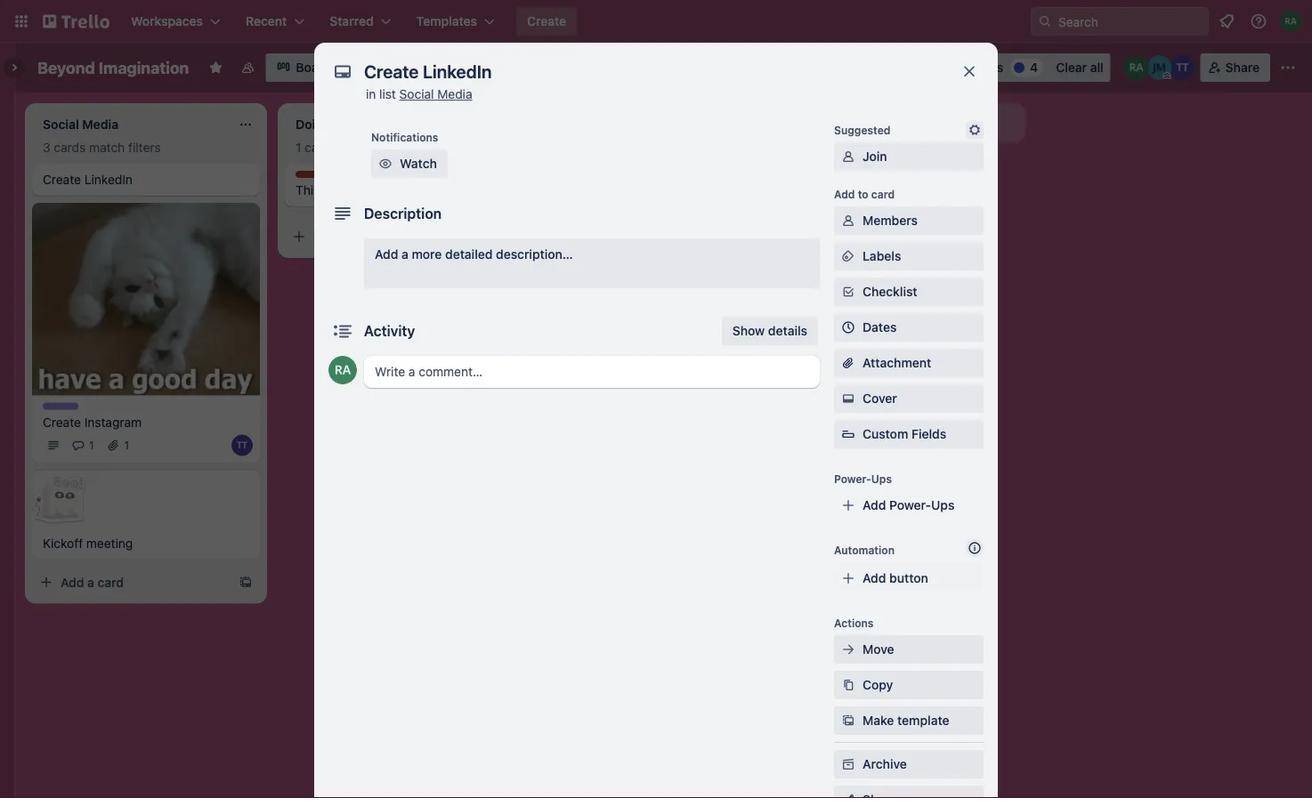 Task type: locate. For each thing, give the bounding box(es) containing it.
watch button
[[371, 150, 448, 178]]

create inside button
[[527, 14, 567, 28]]

filters up watch
[[386, 140, 419, 155]]

card up color: bold red, title: "thoughts" 'element'
[[305, 140, 330, 155]]

add a card button down description
[[285, 223, 484, 251]]

open information menu image
[[1250, 12, 1268, 30]]

sm image left archive
[[840, 756, 858, 774]]

sm image left make
[[840, 712, 858, 730]]

create linkedin
[[43, 172, 133, 187]]

1 horizontal spatial ups
[[932, 498, 955, 513]]

back to home image
[[43, 7, 110, 36]]

create from template… image
[[492, 230, 506, 244], [239, 576, 253, 590]]

custom fields button
[[834, 426, 984, 443]]

actions
[[834, 617, 874, 630]]

add left "more"
[[375, 247, 398, 262]]

copy link
[[834, 671, 984, 700]]

2 vertical spatial create
[[43, 415, 81, 430]]

fields
[[912, 427, 947, 442]]

0 horizontal spatial ups
[[872, 473, 892, 485]]

add
[[816, 115, 839, 130], [834, 188, 855, 200], [313, 229, 337, 244], [375, 247, 398, 262], [863, 498, 886, 513], [863, 571, 886, 586], [61, 575, 84, 590]]

1 horizontal spatial list
[[891, 115, 909, 130]]

ups
[[872, 473, 892, 485], [932, 498, 955, 513]]

1 down instagram
[[124, 439, 129, 452]]

0 vertical spatial list
[[379, 87, 396, 102]]

1 horizontal spatial 1
[[124, 439, 129, 452]]

1 vertical spatial list
[[891, 115, 909, 130]]

add down "power-ups"
[[863, 498, 886, 513]]

terry turtle (terryturtle) image
[[1171, 55, 1196, 80], [232, 435, 253, 456]]

1 card matches filters
[[296, 140, 419, 155]]

details
[[768, 324, 808, 338]]

instagram
[[84, 415, 142, 430]]

archive link
[[834, 751, 984, 779]]

board
[[296, 60, 331, 75]]

sm image up add another list button
[[908, 53, 933, 78]]

sm image left labels
[[840, 248, 858, 265]]

add down automation
[[863, 571, 886, 586]]

power- down "power-ups"
[[890, 498, 932, 513]]

add left another
[[816, 115, 839, 130]]

create for create
[[527, 14, 567, 28]]

list right another
[[891, 115, 909, 130]]

1 filters from the left
[[128, 140, 161, 155]]

0 vertical spatial add a card button
[[285, 223, 484, 251]]

ruby anderson (rubyanderson7) image
[[1124, 55, 1149, 80], [329, 356, 357, 385]]

suggested
[[834, 124, 891, 136]]

sm image inside checklist link
[[840, 283, 858, 301]]

0 horizontal spatial ruby anderson (rubyanderson7) image
[[329, 356, 357, 385]]

0 vertical spatial ruby anderson (rubyanderson7) image
[[1124, 55, 1149, 80]]

power-
[[834, 473, 872, 485], [890, 498, 932, 513]]

primary element
[[0, 0, 1313, 43]]

add a card button down the kickoff meeting link
[[32, 569, 232, 597]]

sm image left copy at the right bottom
[[840, 677, 858, 695]]

to
[[858, 188, 869, 200]]

cover link
[[834, 385, 984, 413]]

workspace visible image
[[241, 61, 255, 75]]

ups inside add power-ups link
[[932, 498, 955, 513]]

0 horizontal spatial a
[[87, 575, 94, 590]]

sm image for make template
[[840, 712, 858, 730]]

None text field
[[355, 55, 943, 87]]

sm image left 'checklist'
[[840, 283, 858, 301]]

0 vertical spatial power-
[[834, 473, 872, 485]]

description
[[364, 205, 442, 222]]

dates button
[[834, 313, 984, 342]]

sm image inside make template link
[[840, 712, 858, 730]]

1 down the create instagram on the left bottom of the page
[[89, 439, 94, 452]]

0 vertical spatial create
[[527, 14, 567, 28]]

sm image left cover
[[840, 390, 858, 408]]

add power-ups link
[[834, 492, 984, 520]]

sm image
[[377, 155, 395, 173], [840, 248, 858, 265], [840, 283, 858, 301], [840, 641, 858, 659], [840, 677, 858, 695], [840, 712, 858, 730], [840, 756, 858, 774]]

2 vertical spatial a
[[87, 575, 94, 590]]

thinking
[[296, 183, 345, 198]]

sm image down actions
[[840, 641, 858, 659]]

add to card
[[834, 188, 895, 200]]

add a card down thinking
[[313, 229, 377, 244]]

1 vertical spatial ups
[[932, 498, 955, 513]]

sm image down add to card
[[840, 212, 858, 230]]

clear all button
[[1049, 53, 1111, 82]]

3 cards match filters
[[43, 140, 161, 155]]

sm image for members
[[840, 212, 858, 230]]

sm image for cover
[[840, 390, 858, 408]]

add inside button
[[816, 115, 839, 130]]

1 horizontal spatial create from template… image
[[492, 230, 506, 244]]

automation
[[834, 544, 895, 557]]

0 vertical spatial create from template… image
[[492, 230, 506, 244]]

2 horizontal spatial a
[[402, 247, 409, 262]]

sm image inside watch button
[[377, 155, 395, 173]]

sm image inside the join link
[[840, 148, 858, 166]]

search image
[[1038, 14, 1053, 28]]

power- down the custom
[[834, 473, 872, 485]]

add a more detailed description…
[[375, 247, 573, 262]]

sm image inside copy link
[[840, 677, 858, 695]]

attachment button
[[834, 349, 984, 378]]

labels link
[[834, 242, 984, 271]]

sm image for watch
[[377, 155, 395, 173]]

filters
[[128, 140, 161, 155], [386, 140, 419, 155]]

1 vertical spatial add a card
[[61, 575, 124, 590]]

sm image inside archive link
[[840, 756, 858, 774]]

create instagram
[[43, 415, 142, 430]]

meeting
[[86, 536, 133, 551]]

add button button
[[834, 565, 984, 593]]

attachment
[[863, 356, 932, 370]]

customize views image
[[351, 59, 368, 77]]

1 vertical spatial add a card button
[[32, 569, 232, 597]]

0 vertical spatial a
[[340, 229, 347, 244]]

add a card button
[[285, 223, 484, 251], [32, 569, 232, 597]]

sm image left join
[[840, 148, 858, 166]]

3
[[43, 140, 50, 155]]

description…
[[496, 247, 573, 262]]

sm image for copy
[[840, 677, 858, 695]]

kickoff
[[43, 536, 83, 551]]

filters for 3 cards match filters
[[128, 140, 161, 155]]

1 horizontal spatial add a card button
[[285, 223, 484, 251]]

list
[[379, 87, 396, 102], [891, 115, 909, 130]]

1 horizontal spatial terry turtle (terryturtle) image
[[1171, 55, 1196, 80]]

show menu image
[[1280, 59, 1297, 77]]

a down kickoff meeting
[[87, 575, 94, 590]]

1 horizontal spatial ruby anderson (rubyanderson7) image
[[1124, 55, 1149, 80]]

0 horizontal spatial filters
[[128, 140, 161, 155]]

a
[[340, 229, 347, 244], [402, 247, 409, 262], [87, 575, 94, 590]]

list right 'in'
[[379, 87, 396, 102]]

more
[[412, 247, 442, 262]]

social media link
[[400, 87, 472, 102]]

add a card button for bottom create from template… 'image'
[[32, 569, 232, 597]]

0 horizontal spatial power-
[[834, 473, 872, 485]]

create
[[527, 14, 567, 28], [43, 172, 81, 187], [43, 415, 81, 430]]

1 vertical spatial ruby anderson (rubyanderson7) image
[[329, 356, 357, 385]]

sm image inside members link
[[840, 212, 858, 230]]

add another list button
[[784, 103, 1026, 142]]

add a more detailed description… link
[[364, 239, 820, 289]]

sm image for move
[[840, 641, 858, 659]]

create instagram link
[[43, 414, 249, 431]]

add a card
[[313, 229, 377, 244], [61, 575, 124, 590]]

0 horizontal spatial terry turtle (terryturtle) image
[[232, 435, 253, 456]]

ups down fields
[[932, 498, 955, 513]]

sm image inside "move" link
[[840, 641, 858, 659]]

jeremy miller (jeremymiller198) image
[[1148, 55, 1173, 80]]

cover
[[863, 391, 897, 406]]

ups up add power-ups
[[872, 473, 892, 485]]

sm image for archive
[[840, 756, 858, 774]]

list inside button
[[891, 115, 909, 130]]

add a card down kickoff meeting
[[61, 575, 124, 590]]

sm image
[[908, 53, 933, 78], [966, 121, 984, 139], [840, 148, 858, 166], [840, 212, 858, 230], [840, 390, 858, 408]]

create for create instagram
[[43, 415, 81, 430]]

0 horizontal spatial add a card button
[[32, 569, 232, 597]]

0 horizontal spatial create from template… image
[[239, 576, 253, 590]]

sm image down filters
[[966, 121, 984, 139]]

activity
[[364, 323, 415, 340]]

1 vertical spatial power-
[[890, 498, 932, 513]]

1
[[296, 140, 301, 155], [89, 439, 94, 452], [124, 439, 129, 452]]

sm image for join
[[840, 148, 858, 166]]

a left "more"
[[402, 247, 409, 262]]

add inside button
[[863, 571, 886, 586]]

card
[[305, 140, 330, 155], [872, 188, 895, 200], [350, 229, 377, 244], [98, 575, 124, 590]]

sm image inside labels link
[[840, 248, 858, 265]]

1 vertical spatial terry turtle (terryturtle) image
[[232, 435, 253, 456]]

1 vertical spatial create
[[43, 172, 81, 187]]

add power-ups
[[863, 498, 955, 513]]

thoughts
[[296, 172, 345, 184]]

1 horizontal spatial add a card
[[313, 229, 377, 244]]

sm image inside cover 'link'
[[840, 390, 858, 408]]

filters up create linkedin link
[[128, 140, 161, 155]]

1 horizontal spatial filters
[[386, 140, 419, 155]]

add a card for top create from template… 'image'
[[313, 229, 377, 244]]

a down thinking
[[340, 229, 347, 244]]

0 vertical spatial add a card
[[313, 229, 377, 244]]

1 up color: bold red, title: "thoughts" 'element'
[[296, 140, 301, 155]]

thinking link
[[296, 182, 502, 199]]

0 horizontal spatial add a card
[[61, 575, 124, 590]]

share
[[1226, 60, 1260, 75]]

2 filters from the left
[[386, 140, 419, 155]]

switch to… image
[[12, 12, 30, 30]]

add down kickoff at bottom left
[[61, 575, 84, 590]]

join link
[[834, 142, 984, 171]]

sm image up thinking link
[[377, 155, 395, 173]]

watch
[[400, 156, 437, 171]]



Task type: describe. For each thing, give the bounding box(es) containing it.
beyond imagination
[[37, 58, 189, 77]]

imagination
[[99, 58, 189, 77]]

checklist
[[863, 285, 918, 299]]

board link
[[266, 53, 342, 82]]

another
[[843, 115, 888, 130]]

custom
[[863, 427, 909, 442]]

clear all
[[1056, 60, 1104, 75]]

card right to
[[872, 188, 895, 200]]

card down description
[[350, 229, 377, 244]]

0 horizontal spatial list
[[379, 87, 396, 102]]

checklist link
[[834, 278, 984, 306]]

0 notifications image
[[1216, 11, 1238, 32]]

move link
[[834, 636, 984, 664]]

4
[[1030, 60, 1039, 75]]

add button
[[863, 571, 929, 586]]

1 horizontal spatial power-
[[890, 498, 932, 513]]

power-ups
[[834, 473, 892, 485]]

linkedin
[[84, 172, 133, 187]]

kickoff meeting link
[[43, 535, 249, 552]]

sm image for labels
[[840, 248, 858, 265]]

color: bold red, title: "thoughts" element
[[296, 171, 345, 184]]

make template
[[863, 714, 950, 728]]

button
[[890, 571, 929, 586]]

media
[[437, 87, 472, 102]]

copy
[[863, 678, 893, 693]]

Search field
[[1053, 8, 1208, 35]]

2 horizontal spatial 1
[[296, 140, 301, 155]]

detailed
[[445, 247, 493, 262]]

add a card for bottom create from template… 'image'
[[61, 575, 124, 590]]

show details
[[733, 324, 808, 338]]

0 horizontal spatial 1
[[89, 439, 94, 452]]

show details link
[[722, 317, 818, 346]]

share button
[[1201, 53, 1271, 82]]

kickoff meeting
[[43, 536, 133, 551]]

dates
[[863, 320, 897, 335]]

filters for 1 card matches filters
[[386, 140, 419, 155]]

filters
[[967, 60, 1004, 75]]

make
[[863, 714, 894, 728]]

0 vertical spatial ups
[[872, 473, 892, 485]]

add down thinking
[[313, 229, 337, 244]]

all
[[1091, 60, 1104, 75]]

join
[[863, 149, 888, 164]]

create linkedin link
[[43, 171, 249, 189]]

card down meeting in the bottom of the page
[[98, 575, 124, 590]]

members
[[863, 213, 918, 228]]

template
[[898, 714, 950, 728]]

create button
[[517, 7, 577, 36]]

beyond
[[37, 58, 95, 77]]

match
[[89, 140, 125, 155]]

show
[[733, 324, 765, 338]]

labels
[[863, 249, 902, 264]]

create for create linkedin
[[43, 172, 81, 187]]

move
[[863, 643, 895, 657]]

1 vertical spatial create from template… image
[[239, 576, 253, 590]]

notifications
[[371, 131, 439, 143]]

social
[[400, 87, 434, 102]]

star or unstar board image
[[209, 61, 223, 75]]

sm image for suggested
[[966, 121, 984, 139]]

0 vertical spatial terry turtle (terryturtle) image
[[1171, 55, 1196, 80]]

clear
[[1056, 60, 1087, 75]]

members link
[[834, 207, 984, 235]]

sm image for checklist
[[840, 283, 858, 301]]

color: purple, title: none image
[[43, 403, 78, 410]]

Write a comment text field
[[364, 356, 820, 388]]

in list social media
[[366, 87, 472, 102]]

custom fields
[[863, 427, 947, 442]]

add another list
[[816, 115, 909, 130]]

cards
[[54, 140, 86, 155]]

thoughts thinking
[[296, 172, 345, 198]]

ruby anderson (rubyanderson7) image
[[1281, 11, 1302, 32]]

add left to
[[834, 188, 855, 200]]

archive
[[863, 757, 907, 772]]

Board name text field
[[28, 53, 198, 82]]

matches
[[334, 140, 383, 155]]

make template link
[[834, 707, 984, 736]]

add a card button for top create from template… 'image'
[[285, 223, 484, 251]]

1 horizontal spatial a
[[340, 229, 347, 244]]

1 vertical spatial a
[[402, 247, 409, 262]]

in
[[366, 87, 376, 102]]



Task type: vqa. For each thing, say whether or not it's contained in the screenshot.
CREATE LINKEDIN 'Link'
yes



